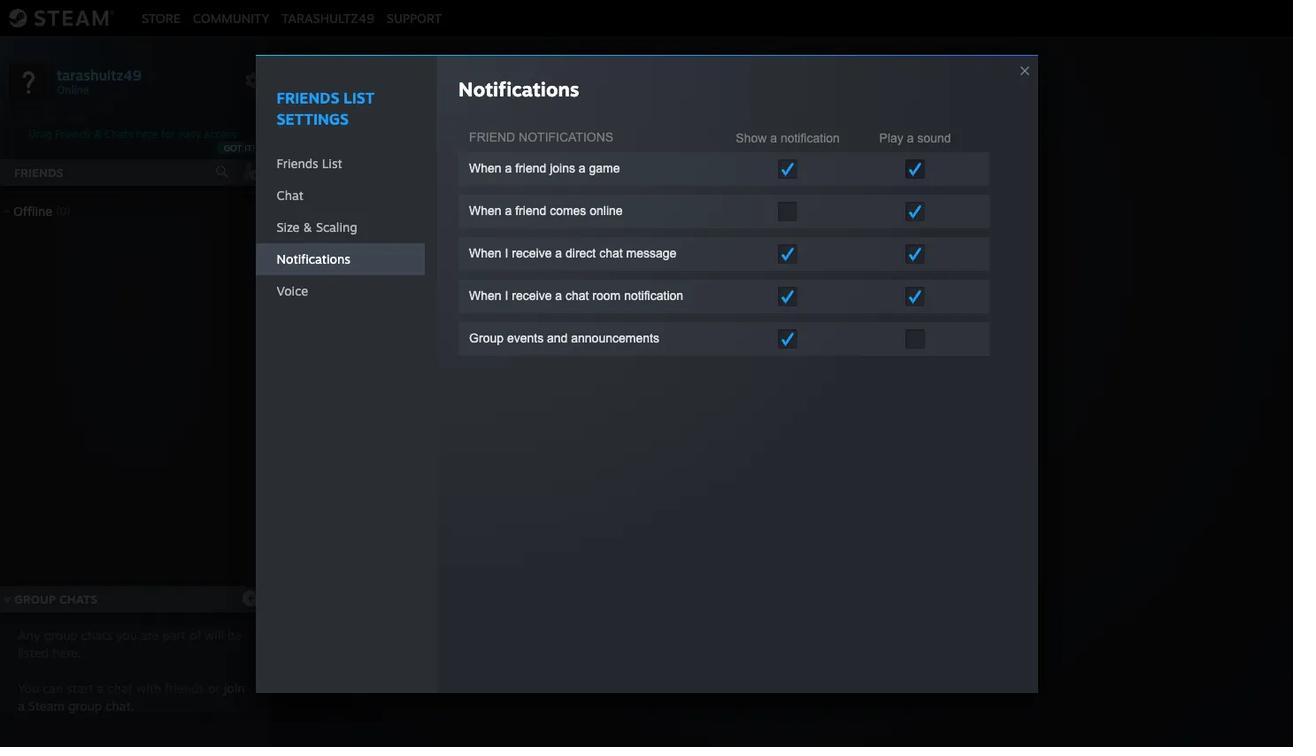 Task type: locate. For each thing, give the bounding box(es) containing it.
1 horizontal spatial list
[[344, 88, 375, 107]]

friends list
[[277, 155, 342, 170]]

1 vertical spatial chat
[[566, 288, 589, 302]]

2 horizontal spatial group
[[772, 401, 812, 419]]

1 when from the top
[[469, 161, 502, 175]]

2 i from the top
[[505, 288, 509, 302]]

events
[[507, 331, 544, 345]]

group left the to
[[772, 401, 812, 419]]

&
[[94, 127, 102, 141], [303, 219, 312, 234]]

friends
[[277, 88, 340, 107], [55, 127, 91, 141], [277, 155, 319, 170], [14, 166, 64, 180]]

0 horizontal spatial chats
[[59, 592, 98, 606]]

group for group chats
[[14, 592, 56, 606]]

friends
[[165, 681, 204, 696]]

group down the start
[[68, 699, 102, 714]]

i up events
[[505, 288, 509, 302]]

0 horizontal spatial friend
[[469, 130, 515, 144]]

friend
[[515, 161, 547, 175], [515, 203, 547, 217]]

steam
[[28, 699, 65, 714]]

a down you
[[18, 699, 25, 714]]

support
[[387, 10, 442, 25]]

settings
[[277, 109, 349, 128]]

0 horizontal spatial &
[[94, 127, 102, 141]]

and
[[547, 331, 568, 345]]

you
[[116, 628, 137, 643]]

when for when i receive a chat room notification
[[469, 288, 502, 302]]

a right 'click'
[[697, 401, 705, 419]]

1 vertical spatial i
[[505, 288, 509, 302]]

start
[[67, 681, 93, 696]]

friends down the drag
[[14, 166, 64, 180]]

group chats
[[14, 592, 98, 606]]

or right 'click'
[[754, 401, 768, 419]]

drag
[[29, 127, 52, 141]]

size
[[277, 219, 300, 234]]

notification
[[781, 131, 840, 145], [624, 288, 684, 302]]

2 receive from the top
[[512, 288, 552, 302]]

here.
[[52, 645, 81, 661]]

1 friend from the top
[[515, 161, 547, 175]]

group inside "join a steam group chat."
[[68, 699, 102, 714]]

0 horizontal spatial tarashultz49
[[57, 66, 142, 84]]

1 horizontal spatial chat
[[566, 288, 589, 302]]

1 receive from the top
[[512, 246, 552, 260]]

0 vertical spatial chats
[[105, 127, 133, 141]]

friend right 'click'
[[709, 401, 750, 419]]

notification down message
[[624, 288, 684, 302]]

i
[[505, 246, 509, 260], [505, 288, 509, 302]]

friend left joins
[[515, 161, 547, 175]]

0 vertical spatial friend
[[469, 130, 515, 144]]

a
[[770, 131, 777, 145], [907, 131, 914, 145], [505, 161, 512, 175], [579, 161, 586, 175], [505, 203, 512, 217], [555, 246, 562, 260], [555, 288, 562, 302], [697, 401, 705, 419], [97, 681, 104, 696], [18, 699, 25, 714]]

tarashultz49 up drag friends & chats here for easy access
[[57, 66, 142, 84]]

online
[[590, 203, 623, 217]]

0 horizontal spatial group
[[14, 592, 56, 606]]

a right show
[[770, 131, 777, 145]]

when
[[469, 161, 502, 175], [469, 203, 502, 217], [469, 246, 502, 260], [469, 288, 502, 302]]

2 vertical spatial group
[[14, 592, 56, 606]]

chat right direct
[[600, 246, 623, 260]]

chat
[[600, 246, 623, 260], [566, 288, 589, 302], [108, 681, 133, 696]]

1 horizontal spatial tarashultz49
[[282, 10, 374, 25]]

friend left "comes"
[[515, 203, 547, 217]]

group up here.
[[44, 628, 78, 643]]

notifications
[[459, 77, 579, 100], [519, 130, 614, 144], [277, 251, 350, 266]]

group up any
[[14, 592, 56, 606]]

a up and
[[555, 288, 562, 302]]

friends right the drag
[[55, 127, 91, 141]]

receive up events
[[512, 288, 552, 302]]

chat left room
[[566, 288, 589, 302]]

notification right show
[[781, 131, 840, 145]]

chat up 'size'
[[277, 187, 304, 202]]

0 horizontal spatial notification
[[624, 288, 684, 302]]

1 vertical spatial group
[[772, 401, 812, 419]]

list for friends list
[[322, 155, 342, 170]]

scaling
[[316, 219, 357, 234]]

friend up when a friend joins a game
[[469, 130, 515, 144]]

chat
[[277, 187, 304, 202], [816, 401, 847, 419]]

support link
[[381, 10, 448, 25]]

0 vertical spatial group
[[469, 331, 504, 345]]

list up settings at left top
[[344, 88, 375, 107]]

receive
[[512, 246, 552, 260], [512, 288, 552, 302]]

1 vertical spatial tarashultz49
[[57, 66, 142, 84]]

1 horizontal spatial &
[[303, 219, 312, 234]]

group inside any group chats you are part of will be listed here.
[[44, 628, 78, 643]]

2 vertical spatial chat
[[108, 681, 133, 696]]

& left here in the left top of the page
[[94, 127, 102, 141]]

list down settings at left top
[[322, 155, 342, 170]]

chat for you can start a chat with friends or
[[108, 681, 133, 696]]

1 horizontal spatial friend
[[709, 401, 750, 419]]

group events and announcements
[[469, 331, 660, 345]]

3 when from the top
[[469, 246, 502, 260]]

chat for when i receive a chat room notification
[[566, 288, 589, 302]]

i for when i receive a chat room notification
[[505, 288, 509, 302]]

voice
[[277, 283, 308, 298]]

receive down when a friend comes online
[[512, 246, 552, 260]]

chats left here in the left top of the page
[[105, 127, 133, 141]]

or
[[754, 401, 768, 419], [208, 681, 220, 696]]

any
[[18, 628, 40, 643]]

friends list settings
[[277, 88, 375, 128]]

a down when a friend joins a game
[[505, 203, 512, 217]]

1 horizontal spatial chat
[[816, 401, 847, 419]]

1 vertical spatial notification
[[624, 288, 684, 302]]

friend notifications
[[469, 130, 614, 144]]

notifications down the size & scaling
[[277, 251, 350, 266]]

0 vertical spatial friend
[[515, 161, 547, 175]]

1 vertical spatial chat
[[816, 401, 847, 419]]

notifications up joins
[[519, 130, 614, 144]]

1 vertical spatial group
[[68, 699, 102, 714]]

friends down settings at left top
[[277, 155, 319, 170]]

or left join
[[208, 681, 220, 696]]

chats
[[81, 628, 112, 643]]

1 horizontal spatial chats
[[105, 127, 133, 141]]

for
[[161, 127, 175, 141]]

group left events
[[469, 331, 504, 345]]

show
[[736, 131, 767, 145]]

0 vertical spatial group
[[44, 628, 78, 643]]

tarashultz49
[[282, 10, 374, 25], [57, 66, 142, 84]]

1 vertical spatial list
[[322, 155, 342, 170]]

manage friends list settings image
[[244, 72, 262, 89]]

chat.
[[105, 699, 134, 714]]

play a sound
[[880, 131, 951, 145]]

listed
[[18, 645, 49, 661]]

0 vertical spatial i
[[505, 246, 509, 260]]

i for when i receive a direct chat message
[[505, 246, 509, 260]]

1 horizontal spatial notification
[[781, 131, 840, 145]]

chat up chat.
[[108, 681, 133, 696]]

friend
[[469, 130, 515, 144], [709, 401, 750, 419]]

1 horizontal spatial group
[[469, 331, 504, 345]]

1 i from the top
[[505, 246, 509, 260]]

click
[[661, 401, 693, 419]]

chats
[[105, 127, 133, 141], [59, 592, 98, 606]]

1 vertical spatial receive
[[512, 288, 552, 302]]

i down when a friend comes online
[[505, 246, 509, 260]]

you
[[18, 681, 39, 696]]

when for when a friend joins a game
[[469, 161, 502, 175]]

chats up the chats
[[59, 592, 98, 606]]

friends for friends list
[[277, 155, 319, 170]]

0 vertical spatial tarashultz49
[[282, 10, 374, 25]]

search my friends list image
[[214, 164, 230, 180]]

& right 'size'
[[303, 219, 312, 234]]

start!
[[868, 401, 903, 419]]

list inside 'friends list settings'
[[344, 88, 375, 107]]

a down the friend notifications at the top of the page
[[505, 161, 512, 175]]

0 horizontal spatial list
[[322, 155, 342, 170]]

1 vertical spatial friend
[[515, 203, 547, 217]]

2 when from the top
[[469, 203, 502, 217]]

when a friend comes online
[[469, 203, 623, 217]]

0 horizontal spatial chat
[[277, 187, 304, 202]]

chat left the to
[[816, 401, 847, 419]]

0 vertical spatial chat
[[600, 246, 623, 260]]

group
[[44, 628, 78, 643], [68, 699, 102, 714]]

4 when from the top
[[469, 288, 502, 302]]

0 vertical spatial or
[[754, 401, 768, 419]]

2 friend from the top
[[515, 203, 547, 217]]

store link
[[135, 10, 187, 25]]

1 vertical spatial or
[[208, 681, 220, 696]]

group
[[469, 331, 504, 345], [772, 401, 812, 419], [14, 592, 56, 606]]

notifications up the friend notifications at the top of the page
[[459, 77, 579, 100]]

0 vertical spatial list
[[344, 88, 375, 107]]

friends up settings at left top
[[277, 88, 340, 107]]

0 vertical spatial receive
[[512, 246, 552, 260]]

tarashultz49 left support at the top of the page
[[282, 10, 374, 25]]

sound
[[918, 131, 951, 145]]

friends inside 'friends list settings'
[[277, 88, 340, 107]]

a inside "join a steam group chat."
[[18, 699, 25, 714]]

tarashultz49 link
[[276, 10, 381, 25]]

list
[[344, 88, 375, 107], [322, 155, 342, 170]]

0 horizontal spatial chat
[[108, 681, 133, 696]]

2 horizontal spatial chat
[[600, 246, 623, 260]]



Task type: describe. For each thing, give the bounding box(es) containing it.
room
[[593, 288, 621, 302]]

you can start a chat with friends or
[[18, 681, 224, 696]]

game
[[589, 161, 620, 175]]

message
[[626, 246, 677, 260]]

easy
[[178, 127, 201, 141]]

drag friends & chats here for easy access
[[29, 127, 237, 141]]

can
[[43, 681, 63, 696]]

part
[[163, 628, 186, 643]]

be
[[228, 628, 242, 643]]

when for when i receive a direct chat message
[[469, 246, 502, 260]]

show a notification
[[736, 131, 840, 145]]

when i receive a direct chat message
[[469, 246, 677, 260]]

2 vertical spatial notifications
[[277, 251, 350, 266]]

when for when a friend comes online
[[469, 203, 502, 217]]

add a friend image
[[241, 162, 260, 182]]

when a friend joins a game
[[469, 161, 620, 175]]

offline
[[13, 204, 52, 219]]

to
[[851, 401, 864, 419]]

size & scaling
[[277, 219, 357, 234]]

collapse chats list image
[[0, 596, 21, 603]]

0 vertical spatial notification
[[781, 131, 840, 145]]

comes
[[550, 203, 586, 217]]

direct
[[566, 246, 596, 260]]

0 vertical spatial &
[[94, 127, 102, 141]]

1 vertical spatial &
[[303, 219, 312, 234]]

friends for friends
[[14, 166, 64, 180]]

a right joins
[[579, 161, 586, 175]]

when i receive a chat room notification
[[469, 288, 684, 302]]

1 horizontal spatial or
[[754, 401, 768, 419]]

receive for chat
[[512, 288, 552, 302]]

1 vertical spatial chats
[[59, 592, 98, 606]]

here
[[136, 127, 158, 141]]

0 vertical spatial notifications
[[459, 77, 579, 100]]

list for friends list settings
[[344, 88, 375, 107]]

join a steam group chat. link
[[18, 681, 245, 714]]

a left direct
[[555, 246, 562, 260]]

receive for direct
[[512, 246, 552, 260]]

are
[[141, 628, 159, 643]]

join a steam group chat.
[[18, 681, 245, 714]]

friends for friends list settings
[[277, 88, 340, 107]]

access
[[204, 127, 237, 141]]

store
[[142, 10, 181, 25]]

1 vertical spatial friend
[[709, 401, 750, 419]]

click a friend or group chat to start!
[[661, 401, 903, 419]]

of
[[190, 628, 201, 643]]

a right play
[[907, 131, 914, 145]]

any group chats you are part of will be listed here.
[[18, 628, 242, 661]]

group for group events and announcements
[[469, 331, 504, 345]]

community
[[193, 10, 269, 25]]

0 horizontal spatial or
[[208, 681, 220, 696]]

create a group chat image
[[242, 589, 259, 607]]

will
[[205, 628, 224, 643]]

join
[[224, 681, 245, 696]]

friend for comes
[[515, 203, 547, 217]]

joins
[[550, 161, 575, 175]]

play
[[880, 131, 904, 145]]

community link
[[187, 10, 276, 25]]

announcements
[[571, 331, 660, 345]]

friend for joins
[[515, 161, 547, 175]]

a right the start
[[97, 681, 104, 696]]

1 vertical spatial notifications
[[519, 130, 614, 144]]

0 vertical spatial chat
[[277, 187, 304, 202]]

with
[[136, 681, 161, 696]]



Task type: vqa. For each thing, say whether or not it's contained in the screenshot.
tarashultz49
yes



